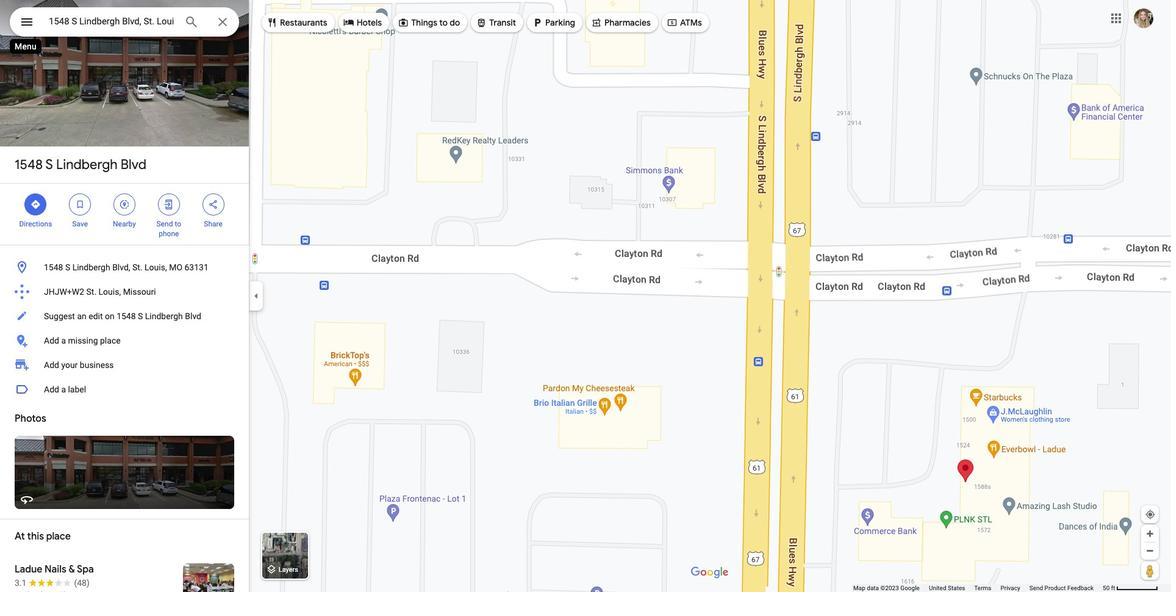 Task type: vqa. For each thing, say whether or not it's contained in the screenshot.


Task type: describe. For each thing, give the bounding box(es) containing it.
map data ©2023 google
[[854, 585, 920, 591]]

1548 for 1548 s lindbergh blvd
[[15, 156, 43, 173]]

3.1
[[15, 578, 27, 588]]

blvd,
[[112, 262, 130, 272]]

1548 for 1548 s lindbergh blvd, st. louis, mo 63131
[[44, 262, 63, 272]]


[[20, 13, 34, 31]]

this
[[27, 530, 44, 543]]

(48)
[[74, 578, 90, 588]]

1548 inside button
[[117, 311, 136, 321]]

add your business link
[[0, 353, 249, 377]]

©2023
[[881, 585, 900, 591]]


[[119, 198, 130, 211]]

ft
[[1112, 585, 1116, 591]]

directions
[[19, 220, 52, 228]]

layers
[[279, 566, 298, 574]]

nearby
[[113, 220, 136, 228]]


[[267, 16, 278, 29]]


[[476, 16, 487, 29]]

 hotels
[[343, 16, 382, 29]]

1548 s lindbergh blvd main content
[[0, 0, 249, 592]]

data
[[868, 585, 880, 591]]


[[591, 16, 602, 29]]


[[75, 198, 86, 211]]

 transit
[[476, 16, 516, 29]]

zoom out image
[[1146, 546, 1156, 555]]


[[163, 198, 174, 211]]

phone
[[159, 230, 179, 238]]

united states button
[[930, 584, 966, 592]]

send to phone
[[157, 220, 181, 238]]

50 ft
[[1104, 585, 1116, 591]]

1548 S Lindbergh Blvd, St. Louis, MO 63131 field
[[10, 7, 239, 37]]

add your business
[[44, 360, 114, 370]]

share
[[204, 220, 223, 228]]

s inside button
[[138, 311, 143, 321]]


[[343, 16, 354, 29]]

missouri
[[123, 287, 156, 297]]


[[667, 16, 678, 29]]

on
[[105, 311, 115, 321]]

lindbergh for blvd
[[56, 156, 118, 173]]

things
[[412, 17, 438, 28]]

0 vertical spatial blvd
[[121, 156, 146, 173]]

 search field
[[10, 7, 239, 39]]

send for send to phone
[[157, 220, 173, 228]]

 atms
[[667, 16, 702, 29]]


[[532, 16, 543, 29]]

3.1 stars 48 reviews image
[[15, 577, 90, 589]]

send for send product feedback
[[1030, 585, 1044, 591]]

none field inside 1548 s lindbergh blvd, st. louis, mo 63131 field
[[49, 14, 175, 29]]

jhjw+w2 st. louis, missouri
[[44, 287, 156, 297]]

&
[[69, 563, 75, 576]]

50 ft button
[[1104, 585, 1159, 591]]

feedback
[[1068, 585, 1095, 591]]

nails
[[45, 563, 66, 576]]

product
[[1045, 585, 1067, 591]]

google account: michelle dermenjian  
(michelle.dermenjian@adept.ai) image
[[1135, 8, 1154, 28]]

show your location image
[[1146, 509, 1157, 520]]

 parking
[[532, 16, 576, 29]]

add for add a label
[[44, 385, 59, 394]]

terms
[[975, 585, 992, 591]]

missing
[[68, 336, 98, 345]]

 things to do
[[398, 16, 460, 29]]

s for 1548 s lindbergh blvd
[[46, 156, 53, 173]]

1 vertical spatial place
[[46, 530, 71, 543]]

a for label
[[61, 385, 66, 394]]

do
[[450, 17, 460, 28]]

to inside  things to do
[[440, 17, 448, 28]]

suggest
[[44, 311, 75, 321]]

actions for 1548 s lindbergh blvd region
[[0, 184, 249, 245]]

united states
[[930, 585, 966, 591]]

st. inside jhjw+w2 st. louis, missouri button
[[86, 287, 97, 297]]

lindbergh for blvd,
[[72, 262, 110, 272]]

restaurants
[[280, 17, 328, 28]]

add a label
[[44, 385, 86, 394]]

to inside send to phone
[[175, 220, 181, 228]]

atms
[[681, 17, 702, 28]]

your
[[61, 360, 78, 370]]

ladue nails & spa
[[15, 563, 94, 576]]



Task type: locate. For each thing, give the bounding box(es) containing it.
an
[[77, 311, 87, 321]]

st. inside 1548 s lindbergh blvd, st. louis, mo 63131 button
[[132, 262, 143, 272]]

2 horizontal spatial 1548
[[117, 311, 136, 321]]

1 vertical spatial send
[[1030, 585, 1044, 591]]

send inside send to phone
[[157, 220, 173, 228]]

send up phone
[[157, 220, 173, 228]]

add left label
[[44, 385, 59, 394]]

add
[[44, 336, 59, 345], [44, 360, 59, 370], [44, 385, 59, 394]]

a for missing
[[61, 336, 66, 345]]

states
[[949, 585, 966, 591]]

hotels
[[357, 17, 382, 28]]

 restaurants
[[267, 16, 328, 29]]


[[398, 16, 409, 29]]

0 horizontal spatial 1548
[[15, 156, 43, 173]]

add for add a missing place
[[44, 336, 59, 345]]

st.
[[132, 262, 143, 272], [86, 287, 97, 297]]

1 vertical spatial s
[[65, 262, 70, 272]]

show street view coverage image
[[1142, 562, 1160, 580]]

0 horizontal spatial s
[[46, 156, 53, 173]]

lindbergh
[[56, 156, 118, 173], [72, 262, 110, 272], [145, 311, 183, 321]]

place inside button
[[100, 336, 121, 345]]

louis, inside button
[[99, 287, 121, 297]]

suggest an edit on 1548 s lindbergh blvd button
[[0, 304, 249, 328]]

1548
[[15, 156, 43, 173], [44, 262, 63, 272], [117, 311, 136, 321]]

edit
[[89, 311, 103, 321]]

map
[[854, 585, 866, 591]]

s for 1548 s lindbergh blvd, st. louis, mo 63131
[[65, 262, 70, 272]]

add a missing place button
[[0, 328, 249, 353]]

send product feedback button
[[1030, 584, 1095, 592]]

1 vertical spatial to
[[175, 220, 181, 228]]

1 add from the top
[[44, 336, 59, 345]]

 button
[[10, 7, 44, 39]]

1 vertical spatial 1548
[[44, 262, 63, 272]]

to left do
[[440, 17, 448, 28]]

s
[[46, 156, 53, 173], [65, 262, 70, 272], [138, 311, 143, 321]]

footer
[[854, 584, 1104, 592]]

zoom in image
[[1146, 529, 1156, 538]]

1 horizontal spatial send
[[1030, 585, 1044, 591]]

a left missing
[[61, 336, 66, 345]]

2 add from the top
[[44, 360, 59, 370]]

st. up edit
[[86, 287, 97, 297]]

0 vertical spatial a
[[61, 336, 66, 345]]

mo
[[169, 262, 183, 272]]

0 vertical spatial send
[[157, 220, 173, 228]]

s up jhjw+w2
[[65, 262, 70, 272]]

footer inside google maps element
[[854, 584, 1104, 592]]

a left label
[[61, 385, 66, 394]]

spa
[[77, 563, 94, 576]]

add a label button
[[0, 377, 249, 402]]

add a missing place
[[44, 336, 121, 345]]

add left the your
[[44, 360, 59, 370]]

s inside button
[[65, 262, 70, 272]]

collapse side panel image
[[250, 289, 263, 303]]

pharmacies
[[605, 17, 651, 28]]

suggest an edit on 1548 s lindbergh blvd
[[44, 311, 201, 321]]

0 horizontal spatial st.
[[86, 287, 97, 297]]

google maps element
[[0, 0, 1172, 592]]

2 horizontal spatial s
[[138, 311, 143, 321]]

at this place
[[15, 530, 71, 543]]

to
[[440, 17, 448, 28], [175, 220, 181, 228]]

1 horizontal spatial 1548
[[44, 262, 63, 272]]

footer containing map data ©2023 google
[[854, 584, 1104, 592]]

1 horizontal spatial louis,
[[145, 262, 167, 272]]

google
[[901, 585, 920, 591]]

0 horizontal spatial send
[[157, 220, 173, 228]]

lindbergh up jhjw+w2 st. louis, missouri
[[72, 262, 110, 272]]

2 a from the top
[[61, 385, 66, 394]]

50
[[1104, 585, 1111, 591]]

0 horizontal spatial to
[[175, 220, 181, 228]]

s down missouri
[[138, 311, 143, 321]]

lindbergh down missouri
[[145, 311, 183, 321]]

privacy
[[1001, 585, 1021, 591]]

1 vertical spatial louis,
[[99, 287, 121, 297]]


[[30, 198, 41, 211]]

louis, left mo
[[145, 262, 167, 272]]

united
[[930, 585, 947, 591]]

0 vertical spatial louis,
[[145, 262, 167, 272]]

add for add your business
[[44, 360, 59, 370]]

louis,
[[145, 262, 167, 272], [99, 287, 121, 297]]

2 vertical spatial s
[[138, 311, 143, 321]]

1 horizontal spatial st.
[[132, 262, 143, 272]]

s up directions
[[46, 156, 53, 173]]

blvd
[[121, 156, 146, 173], [185, 311, 201, 321]]

lindbergh inside suggest an edit on 1548 s lindbergh blvd button
[[145, 311, 183, 321]]

place right 'this'
[[46, 530, 71, 543]]

1548 s lindbergh blvd, st. louis, mo 63131 button
[[0, 255, 249, 280]]

1 horizontal spatial to
[[440, 17, 448, 28]]

jhjw+w2 st. louis, missouri button
[[0, 280, 249, 304]]

0 horizontal spatial blvd
[[121, 156, 146, 173]]

 pharmacies
[[591, 16, 651, 29]]

1548 right on
[[117, 311, 136, 321]]

jhjw+w2
[[44, 287, 84, 297]]

send product feedback
[[1030, 585, 1095, 591]]

1 vertical spatial st.
[[86, 287, 97, 297]]

None field
[[49, 14, 175, 29]]

2 vertical spatial lindbergh
[[145, 311, 183, 321]]

photos
[[15, 413, 46, 425]]

1 vertical spatial a
[[61, 385, 66, 394]]

0 vertical spatial 1548
[[15, 156, 43, 173]]

louis, inside button
[[145, 262, 167, 272]]

place
[[100, 336, 121, 345], [46, 530, 71, 543]]

3 add from the top
[[44, 385, 59, 394]]

1548 up 
[[15, 156, 43, 173]]

0 vertical spatial to
[[440, 17, 448, 28]]

lindbergh inside 1548 s lindbergh blvd, st. louis, mo 63131 button
[[72, 262, 110, 272]]

lindbergh up ""
[[56, 156, 118, 173]]

to up phone
[[175, 220, 181, 228]]

1548 s lindbergh blvd, st. louis, mo 63131
[[44, 262, 209, 272]]

blvd inside button
[[185, 311, 201, 321]]

1 horizontal spatial place
[[100, 336, 121, 345]]

1 horizontal spatial blvd
[[185, 311, 201, 321]]

st. right blvd,
[[132, 262, 143, 272]]

1548 inside button
[[44, 262, 63, 272]]

1 a from the top
[[61, 336, 66, 345]]

add down suggest
[[44, 336, 59, 345]]

1548 s lindbergh blvd
[[15, 156, 146, 173]]

place down on
[[100, 336, 121, 345]]

parking
[[546, 17, 576, 28]]

transit
[[490, 17, 516, 28]]

1 vertical spatial blvd
[[185, 311, 201, 321]]

2 vertical spatial 1548
[[117, 311, 136, 321]]

1548 up jhjw+w2
[[44, 262, 63, 272]]

1 vertical spatial lindbergh
[[72, 262, 110, 272]]

ladue
[[15, 563, 42, 576]]

0 vertical spatial place
[[100, 336, 121, 345]]

send inside button
[[1030, 585, 1044, 591]]

63131
[[185, 262, 209, 272]]

1 horizontal spatial s
[[65, 262, 70, 272]]

save
[[72, 220, 88, 228]]

0 vertical spatial lindbergh
[[56, 156, 118, 173]]

terms button
[[975, 584, 992, 592]]

2 vertical spatial add
[[44, 385, 59, 394]]

louis, up on
[[99, 287, 121, 297]]

0 horizontal spatial louis,
[[99, 287, 121, 297]]

0 vertical spatial s
[[46, 156, 53, 173]]

send
[[157, 220, 173, 228], [1030, 585, 1044, 591]]


[[208, 198, 219, 211]]

blvd up the 
[[121, 156, 146, 173]]

1 vertical spatial add
[[44, 360, 59, 370]]

business
[[80, 360, 114, 370]]

privacy button
[[1001, 584, 1021, 592]]

0 vertical spatial add
[[44, 336, 59, 345]]

at
[[15, 530, 25, 543]]

0 vertical spatial st.
[[132, 262, 143, 272]]

0 horizontal spatial place
[[46, 530, 71, 543]]

send left product
[[1030, 585, 1044, 591]]

label
[[68, 385, 86, 394]]

a
[[61, 336, 66, 345], [61, 385, 66, 394]]

blvd down 63131 in the left top of the page
[[185, 311, 201, 321]]



